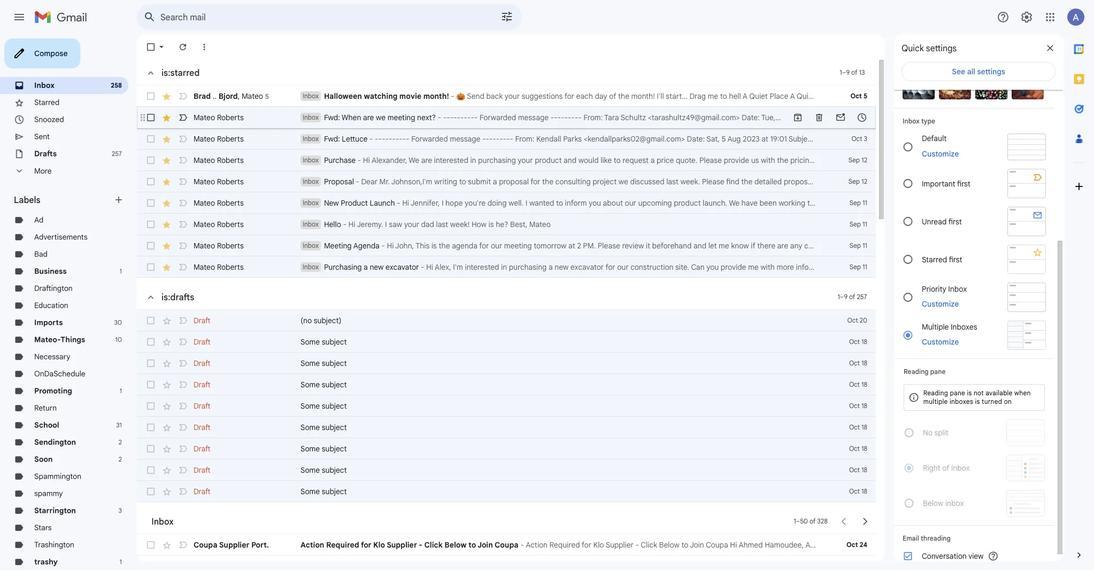 Task type: describe. For each thing, give the bounding box(es) containing it.
meeting
[[324, 241, 352, 251]]

main menu image
[[13, 11, 26, 24]]

6 oct 18 from the top
[[850, 445, 868, 453]]

sep for about
[[850, 264, 861, 272]]

trashy link
[[34, 558, 58, 567]]

11 for hi jeremy. i saw your dad last week! how is he? best, mateo
[[863, 221, 868, 229]]

that
[[972, 199, 985, 208]]

1 some subject from the top
[[301, 338, 347, 347]]

7 roberts from the top
[[217, 241, 244, 251]]

oct for 16th row from the top
[[850, 445, 860, 453]]

hope
[[446, 199, 463, 208]]

parks
[[563, 134, 582, 144]]

with for me
[[761, 263, 775, 272]]

9 row from the top
[[137, 257, 1035, 278]]

would
[[579, 156, 599, 165]]

earliest
[[883, 156, 908, 165]]

the left agenda
[[439, 241, 450, 251]]

your left dad
[[404, 220, 419, 229]]

1 horizontal spatial 5
[[722, 134, 726, 144]]

draft for 16th row from the top
[[194, 445, 211, 454]]

0 vertical spatial from:
[[584, 113, 603, 122]]

sep right or
[[850, 242, 861, 250]]

like
[[601, 156, 612, 165]]

priority
[[922, 285, 947, 294]]

at left 14:26
[[818, 113, 825, 122]]

ad link
[[34, 216, 44, 225]]

1 vertical spatial purchasing
[[509, 263, 547, 272]]

of up oct 20
[[850, 293, 856, 301]]

2 next? from the left
[[951, 113, 969, 122]]

2 horizontal spatial new
[[884, 199, 897, 208]]

fwd: for fwd: when are we meeting next?
[[324, 113, 340, 122]]

1 when from the left
[[342, 113, 361, 122]]

i'll
[[657, 91, 664, 101]]

1 lettuce from the left
[[342, 134, 368, 144]]

7 mateo roberts from the top
[[194, 241, 244, 251]]

0 vertical spatial settings
[[927, 43, 957, 54]]

3 11 from the top
[[863, 242, 868, 250]]

15 row from the top
[[137, 417, 876, 439]]

sent
[[34, 132, 50, 142]]

some subject link for eighth row from the bottom
[[301, 380, 818, 391]]

oct for sixth row from the bottom of the page
[[850, 424, 860, 432]]

for up wanted at top
[[531, 177, 541, 186]]

14 row from the top
[[137, 396, 876, 417]]

sep 12 for information
[[849, 156, 868, 165]]

1 – 9 of 13
[[840, 69, 865, 77]]

5 row from the top
[[137, 171, 1026, 193]]

7 some subject from the top
[[301, 466, 347, 475]]

13
[[860, 69, 865, 77]]

sendington
[[34, 438, 76, 448]]

1 horizontal spatial we
[[729, 199, 740, 208]]

1 horizontal spatial if
[[1021, 177, 1026, 186]]

i right the love.
[[1054, 199, 1056, 208]]

9 for is:starred
[[847, 69, 850, 77]]

18 for 16th row from the top
[[862, 445, 868, 453]]

inbox for hello
[[303, 221, 319, 229]]

– for is:drafts
[[840, 293, 844, 301]]

important
[[922, 179, 956, 188]]

submit
[[468, 177, 491, 186]]

more image
[[199, 42, 210, 52]]

the left pricing
[[778, 156, 789, 165]]

2 some subject from the top
[[301, 359, 347, 368]]

pricing
[[791, 156, 814, 165]]

1 horizontal spatial message
[[518, 113, 549, 122]]

12 row from the top
[[137, 353, 876, 375]]

tara
[[605, 113, 619, 122]]

50
[[800, 518, 808, 526]]

starrington link
[[34, 507, 76, 516]]

the left models
[[859, 263, 870, 272]]

(no
[[301, 316, 312, 326]]

0 vertical spatial about
[[603, 199, 623, 208]]

i right well.
[[526, 199, 528, 208]]

mateo-things
[[34, 335, 85, 345]]

5 oct 18 from the top
[[850, 424, 868, 432]]

inbox halloween watching movie month!
[[303, 91, 449, 101]]

1 vertical spatial 257
[[857, 293, 868, 301]]

have
[[742, 199, 758, 208]]

mateo roberts for hello
[[194, 220, 244, 229]]

drag
[[690, 91, 706, 101]]

inbox inside labels navigation
[[34, 81, 55, 90]]

starred first
[[922, 255, 963, 264]]

reading pane element
[[904, 368, 1045, 376]]

of left 13
[[852, 69, 858, 77]]

2 lettuce from the left
[[819, 134, 844, 144]]

and left would
[[564, 156, 577, 165]]

1 oct 18 from the top
[[850, 338, 868, 346]]

18 for eighth row from the bottom
[[862, 381, 868, 389]]

1 – 9 of 257
[[838, 293, 868, 301]]

18 for seventh row from the bottom
[[862, 403, 868, 411]]

5 subject from the top
[[322, 423, 347, 433]]

are left "any"
[[778, 241, 789, 251]]

necessary link
[[34, 353, 70, 362]]

trashy
[[34, 558, 58, 567]]

multiple
[[922, 322, 949, 332]]

pane for reading pane is not available when multiple inboxes is turned on
[[951, 390, 966, 398]]

sep 11 for hi jennifer, i hope you're doing well. i wanted to inform you about our  upcoming product launch. we have been working tirelessly to develop a new  and exciting product that i think you will love. i
[[850, 199, 868, 207]]

13 row from the top
[[137, 375, 876, 396]]

7 row from the top
[[137, 214, 876, 235]]

price
[[657, 156, 674, 165]]

(no subject) link
[[301, 316, 818, 326]]

0 vertical spatial we
[[409, 156, 420, 165]]

0 vertical spatial date:
[[742, 113, 760, 122]]

return link
[[34, 404, 57, 413]]

2 excavator from the left
[[571, 263, 604, 272]]

18 for 18th row from the top of the page
[[862, 488, 868, 496]]

necessary
[[34, 353, 70, 362]]

to left develop
[[840, 199, 847, 208]]

6 some from the top
[[301, 445, 320, 454]]

some subject link for sixth row from the bottom of the page
[[301, 423, 818, 433]]

project
[[593, 177, 617, 186]]

draft for sixth row from the bottom of the page
[[194, 423, 211, 433]]

default
[[922, 134, 947, 143]]

request
[[623, 156, 649, 165]]

view
[[969, 552, 984, 562]]

the right day
[[618, 91, 630, 101]]

i left saw
[[385, 220, 387, 229]]

2 supplier from the left
[[387, 541, 417, 550]]

provide for please
[[724, 156, 750, 165]]

customize for default
[[922, 149, 959, 159]]

to right "like"
[[614, 156, 621, 165]]

2 quiet from the left
[[797, 91, 816, 101]]

back
[[487, 91, 503, 101]]

aug
[[728, 134, 741, 144]]

Search mail text field
[[161, 12, 471, 22]]

0 horizontal spatial know
[[732, 241, 749, 251]]

inbox link
[[34, 81, 55, 90]]

1 horizontal spatial meeting
[[504, 241, 532, 251]]

reading for reading pane is not available when multiple inboxes is turned on
[[924, 390, 949, 398]]

start...
[[666, 91, 688, 101]]

any
[[791, 241, 803, 251]]

schultz
[[621, 113, 646, 122]]

inbox for proposal
[[303, 178, 319, 186]]

0 vertical spatial 2023
[[799, 113, 816, 122]]

for left klo
[[361, 541, 372, 550]]

mateo roberts for purchase
[[194, 156, 244, 165]]

1 horizontal spatial to:
[[971, 113, 981, 122]]

is:starred
[[162, 67, 200, 78]]

0 horizontal spatial subject:
[[789, 134, 817, 144]]

1 vertical spatial last
[[436, 220, 448, 229]]

hi left jennifer, on the left
[[402, 199, 409, 208]]

18 for 9th row from the bottom
[[862, 360, 868, 368]]

hell
[[729, 91, 741, 101]]

spammy link
[[34, 490, 63, 499]]

sep for information
[[849, 156, 860, 165]]

multiple
[[924, 398, 948, 406]]

for left construction
[[606, 263, 616, 272]]

3 sep 11 from the top
[[850, 242, 868, 250]]

1 horizontal spatial forwarded
[[480, 113, 516, 122]]

brad .. bjord , mateo 5
[[194, 91, 269, 101]]

1 vertical spatial in
[[501, 263, 507, 272]]

business
[[34, 267, 67, 276]]

a right develop
[[877, 199, 882, 208]]

2 horizontal spatial you
[[1010, 199, 1022, 208]]

jones
[[887, 134, 908, 144]]

sep 12 for approach
[[849, 178, 868, 186]]

to up starred first
[[937, 241, 944, 251]]

1 supplier from the left
[[219, 541, 250, 550]]

3 some subject from the top
[[301, 380, 347, 390]]

starred link
[[34, 98, 60, 107]]

at down oct 3
[[857, 156, 864, 165]]

10
[[115, 336, 122, 344]]

spammy
[[34, 490, 63, 499]]

drafts link
[[34, 149, 57, 159]]

advanced search options image
[[497, 6, 518, 27]]

day
[[595, 91, 608, 101]]

12 for approach
[[862, 178, 868, 186]]

is down not
[[976, 398, 981, 406]]

sep 11 for hi alex, i'm interested in purchasing a new excavator for our construction  site. can you provide me with more information about the models available  and their prices? thanks, mark
[[850, 264, 868, 272]]

2 subject from the top
[[322, 359, 347, 368]]

ondaschedule
[[34, 370, 85, 379]]

our down review on the top of page
[[618, 263, 629, 272]]

compose
[[34, 49, 68, 58]]

available inside row
[[899, 263, 929, 272]]

quick settings element
[[902, 43, 957, 62]]

2 proposal from the left
[[784, 177, 814, 186]]

18 for sixth row from the bottom of the page
[[862, 424, 868, 432]]

3 row from the top
[[137, 128, 1042, 150]]

purchase
[[324, 156, 356, 165]]

mateo-things link
[[34, 335, 85, 345]]

watching
[[364, 91, 398, 101]]

0 vertical spatial information
[[816, 156, 855, 165]]

18 row from the top
[[137, 482, 876, 503]]

of inside row
[[609, 91, 617, 101]]

email threading element
[[903, 535, 1047, 543]]

are up johnson,i'm
[[421, 156, 432, 165]]

6 some subject from the top
[[301, 445, 347, 454]]

mateo roberts for fwd: lettuce
[[194, 134, 244, 144]]

sent link
[[34, 132, 50, 142]]

some subject link for 17th row from the top
[[301, 465, 818, 476]]

8 subject from the top
[[322, 487, 347, 497]]

1 some from the top
[[301, 338, 320, 347]]

gmail image
[[34, 6, 93, 28]]

important first
[[922, 179, 971, 188]]

outlining
[[816, 177, 845, 186]]

or
[[836, 241, 843, 251]]

inbox type
[[903, 117, 936, 125]]

looking
[[880, 241, 907, 251]]

6 row from the top
[[137, 193, 1056, 214]]

inbox hello - hi jeremy. i saw your dad last week! how is he? best, mateo
[[303, 220, 551, 229]]

customize button for default
[[916, 148, 966, 160]]

oct for 18th row from the top of the page
[[850, 488, 860, 496]]

1 horizontal spatial 3
[[864, 135, 868, 143]]

inbox for halloween watching movie month!
[[303, 92, 319, 100]]

2 horizontal spatial 5
[[864, 92, 868, 100]]

oct for seventh row from the bottom
[[850, 403, 860, 411]]

dear
[[361, 177, 378, 186]]

ad
[[34, 216, 44, 225]]

some subject link for 9th row from the bottom
[[301, 358, 818, 369]]

customize button for multiple inboxes
[[916, 336, 966, 349]]

convenience.
[[910, 156, 955, 165]]

2 horizontal spatial product
[[943, 199, 970, 208]]

1 next? from the left
[[417, 113, 436, 122]]

hi left john, on the top of the page
[[387, 241, 394, 251]]

a down agenda
[[364, 263, 368, 272]]

10 row from the top
[[137, 310, 876, 332]]

..
[[213, 91, 217, 101]]

inbox for new product launch
[[303, 199, 319, 207]]

click
[[425, 541, 443, 550]]

12 for information
[[862, 156, 868, 165]]

your up well.
[[518, 156, 533, 165]]

8 oct 18 from the top
[[850, 488, 868, 496]]

18 for 17th row from the top
[[862, 467, 868, 475]]

action
[[301, 541, 324, 550]]

2 oct 18 from the top
[[850, 360, 868, 368]]

3 subject from the top
[[322, 380, 347, 390]]

row containing coupa supplier port.
[[137, 535, 876, 556]]

5 some subject from the top
[[301, 423, 347, 433]]

inbox for purchase
[[303, 156, 319, 165]]

your right back
[[505, 91, 520, 101]]

at left pm.
[[569, 241, 576, 251]]

are down inbox halloween watching movie month! in the top left of the page
[[363, 113, 374, 122]]

snoozed link
[[34, 115, 64, 124]]

6 subject from the top
[[322, 445, 347, 454]]

think
[[991, 199, 1008, 208]]

(no subject)
[[301, 316, 342, 326]]

2 horizontal spatial we
[[909, 113, 919, 122]]

4 oct 18 from the top
[[850, 403, 868, 411]]

to left submit on the top left
[[459, 177, 466, 186]]

and left let
[[694, 241, 707, 251]]

i left hope
[[442, 199, 444, 208]]

1 horizontal spatial about
[[837, 263, 857, 272]]

writing
[[434, 177, 458, 186]]

1 horizontal spatial product
[[674, 199, 701, 208]]

approach
[[861, 177, 893, 186]]

doing
[[488, 199, 507, 208]]

1 horizontal spatial last
[[667, 177, 679, 186]]

sep up additions.
[[850, 221, 861, 229]]

advertisements link
[[34, 233, 88, 242]]

hi left the jeremy.
[[349, 220, 356, 229]]

draft for 17th row from the top
[[194, 466, 211, 475]]

draft for 18th row from the top of the page
[[194, 487, 211, 497]]

8 row from the top
[[137, 235, 1020, 257]]

2 horizontal spatial meeting
[[921, 113, 949, 122]]

to left inform
[[556, 199, 563, 208]]

for left each
[[565, 91, 575, 101]]

1 coupa from the left
[[194, 541, 218, 550]]

0 vertical spatial please
[[700, 156, 722, 165]]

11 row from the top
[[137, 332, 876, 353]]

first for important first
[[958, 179, 971, 188]]

7 subject from the top
[[322, 466, 347, 475]]

19:01
[[771, 134, 787, 144]]

to left join
[[469, 541, 476, 550]]

he?
[[496, 220, 509, 229]]

oct for 17th row from the top
[[850, 467, 860, 475]]

0 horizontal spatial we
[[376, 113, 386, 122]]

been
[[760, 199, 777, 208]]

inbox for purchasing a new excavator
[[303, 264, 319, 272]]

new
[[324, 199, 339, 208]]

0 horizontal spatial date:
[[687, 134, 705, 144]]

inform
[[565, 199, 587, 208]]

258
[[111, 82, 122, 90]]

for right agenda
[[479, 241, 489, 251]]

and left exciting
[[899, 199, 912, 208]]

soon link
[[34, 455, 53, 465]]

things
[[61, 335, 85, 345]]

and down earliest
[[895, 177, 908, 186]]

hi up dear on the left top of page
[[363, 156, 370, 165]]

inbox for fwd: lettuce
[[303, 135, 319, 143]]



Task type: locate. For each thing, give the bounding box(es) containing it.
1 horizontal spatial know
[[1002, 177, 1019, 186]]

18 for 11th row from the top of the page
[[862, 338, 868, 346]]

roberts for purchasing a new excavator
[[217, 263, 244, 272]]

1 horizontal spatial date:
[[742, 113, 760, 122]]

draft for 11th row from the bottom of the page
[[194, 316, 211, 326]]

is:drafts button
[[140, 287, 199, 308]]

inbox for fwd: when are we meeting next?
[[303, 114, 319, 122]]

i right that
[[987, 199, 989, 208]]

19 row from the top
[[137, 535, 876, 556]]

of right day
[[609, 91, 617, 101]]

subject: down oct 5
[[846, 113, 873, 122]]

6 roberts from the top
[[217, 220, 244, 229]]

1 vertical spatial settings
[[978, 67, 1006, 76]]

1 horizontal spatial subject:
[[846, 113, 873, 122]]

toolbar
[[788, 112, 873, 123]]

roberts
[[217, 113, 244, 122], [217, 134, 244, 144], [217, 156, 244, 165], [217, 177, 244, 186], [217, 199, 244, 208], [217, 220, 244, 229], [217, 241, 244, 251], [217, 263, 244, 272]]

if
[[1021, 177, 1026, 186], [751, 241, 756, 251]]

pane inside reading pane is not available when multiple inboxes is turned on
[[951, 390, 966, 398]]

roberts for purchase
[[217, 156, 244, 165]]

1 vertical spatial about
[[837, 263, 857, 272]]

1 vertical spatial customize
[[922, 300, 959, 309]]

inbox for meeting agenda
[[303, 242, 319, 250]]

row containing brad
[[137, 86, 876, 107]]

sep 11 down additions.
[[850, 264, 868, 272]]

4 some subject from the top
[[301, 402, 347, 411]]

1 vertical spatial interested
[[465, 263, 499, 272]]

11 for hi jennifer, i hope you're doing well. i wanted to inform you about our  upcoming product launch. we have been working tirelessly to develop a new  and exciting product that i think you will love. i
[[863, 199, 868, 207]]

purchasing
[[324, 263, 362, 272]]

2 vertical spatial please
[[598, 241, 621, 251]]

12 down oct 3
[[862, 156, 868, 165]]

oct for 11th row from the top of the page
[[850, 338, 860, 346]]

settings right quick at the right of page
[[927, 43, 957, 54]]

9 left 13
[[847, 69, 850, 77]]

1 month! from the left
[[424, 91, 449, 101]]

when
[[1015, 390, 1031, 398]]

first for unread first
[[949, 217, 962, 226]]

sep for approach
[[849, 178, 860, 186]]

inbox inside inbox purchasing a new excavator - hi alex, i'm interested in purchasing a new excavator for our construction  site. can you provide me with more information about the models available  and their prices? thanks, mark
[[303, 264, 319, 272]]

construction
[[631, 263, 674, 272]]

next? up <jonessharpay339@gmail.com>,
[[951, 113, 969, 122]]

inbox new product launch - hi jennifer, i hope you're doing well. i wanted to inform you about our  upcoming product launch. we have been working tirelessly to develop a new  and exciting product that i think you will love. i
[[303, 199, 1056, 208]]

0 horizontal spatial if
[[751, 241, 756, 251]]

a right the hell
[[743, 91, 748, 101]]

17 row from the top
[[137, 460, 876, 482]]

25
[[778, 113, 786, 122]]

inbox inside inbox fwd: lettuce - ---------- forwarded message --------- from: kendall parks  <kendallparks02@gmail.com> date: sat, 5 aug 2023 at 19:01 subject: lettuce  to: sharpay jones <jonessharpay339@gmail.com>, mateo
[[303, 135, 319, 143]]

4 subject from the top
[[322, 402, 347, 411]]

1 horizontal spatial available
[[986, 390, 1013, 398]]

quick
[[902, 43, 924, 54]]

place up 25
[[770, 91, 789, 101]]

1 vertical spatial 9
[[844, 293, 848, 301]]

2 row from the top
[[137, 107, 1095, 128]]

sep 11 down approach
[[850, 199, 868, 207]]

oct for row containing coupa supplier port.
[[847, 542, 858, 550]]

5 left aug
[[722, 134, 726, 144]]

0 horizontal spatial next?
[[417, 113, 436, 122]]

we down watching
[[376, 113, 386, 122]]

5 mateo roberts from the top
[[194, 199, 244, 208]]

0 horizontal spatial proposal
[[499, 177, 529, 186]]

some subject link
[[301, 337, 818, 348], [301, 358, 818, 369], [301, 380, 818, 391], [301, 401, 818, 412], [301, 423, 818, 433], [301, 444, 818, 455], [301, 465, 818, 476], [301, 487, 818, 498]]

7 some from the top
[[301, 466, 320, 475]]

0 horizontal spatial place
[[770, 91, 789, 101]]

3 some from the top
[[301, 380, 320, 390]]

1 vertical spatial date:
[[687, 134, 705, 144]]

pane up the multiple
[[931, 368, 946, 376]]

roberts for proposal
[[217, 177, 244, 186]]

and
[[564, 156, 577, 165], [895, 177, 908, 186], [899, 199, 912, 208], [694, 241, 707, 251], [931, 263, 943, 272]]

i'm
[[453, 263, 463, 272]]

<tarashultz49@gmail.com>
[[648, 113, 740, 122]]

halloween
[[324, 91, 362, 101]]

11 for hi alex, i'm interested in purchasing a new excavator for our construction  site. can you provide me with more information about the models available  and their prices? thanks, mark
[[863, 264, 868, 272]]

1 vertical spatial customize button
[[916, 298, 966, 311]]

5 roberts from the top
[[217, 199, 244, 208]]

inbox type element
[[903, 117, 1047, 125]]

8 some from the top
[[301, 487, 320, 497]]

starred for starred first
[[922, 255, 948, 264]]

our down he?
[[491, 241, 503, 251]]

1 horizontal spatial lettuce
[[819, 134, 844, 144]]

new down approach
[[884, 199, 897, 208]]

first
[[958, 179, 971, 188], [949, 217, 962, 226], [949, 255, 963, 264]]

1 horizontal spatial in
[[501, 263, 507, 272]]

product
[[341, 199, 368, 208]]

is left he?
[[489, 220, 494, 229]]

4 mateo roberts from the top
[[194, 177, 244, 186]]

11 right or
[[863, 242, 868, 250]]

site.
[[676, 263, 690, 272]]

when up jones
[[875, 113, 895, 122]]

return
[[34, 404, 57, 413]]

5 draft from the top
[[194, 402, 211, 411]]

<kendallparks02@gmail.com>
[[584, 134, 685, 144]]

we left type
[[909, 113, 919, 122]]

0 horizontal spatial new
[[370, 263, 384, 272]]

trashington
[[34, 541, 74, 550]]

a up jul
[[790, 91, 795, 101]]

0 vertical spatial starred
[[34, 98, 60, 107]]

on
[[1005, 398, 1012, 406]]

0 vertical spatial reading
[[904, 368, 929, 376]]

1 excavator from the left
[[386, 263, 419, 272]]

0 horizontal spatial product
[[535, 156, 562, 165]]

bjord
[[219, 91, 238, 101]]

customize button for priority inbox
[[916, 298, 966, 311]]

9 draft from the top
[[194, 487, 211, 497]]

1 vertical spatial if
[[751, 241, 756, 251]]

first for starred first
[[949, 255, 963, 264]]

first left let
[[958, 179, 971, 188]]

some subject link for 16th row from the top
[[301, 444, 818, 455]]

0 vertical spatial message
[[518, 113, 549, 122]]

20
[[860, 317, 868, 325]]

in
[[471, 156, 476, 165], [501, 263, 507, 272]]

product down 'week.'
[[674, 199, 701, 208]]

1 some subject link from the top
[[301, 337, 818, 348]]

0 horizontal spatial meeting
[[388, 113, 415, 122]]

0 horizontal spatial message
[[450, 134, 481, 144]]

8 some subject link from the top
[[301, 487, 818, 498]]

2 when from the left
[[875, 113, 895, 122]]

inbox inside inbox halloween watching movie month!
[[303, 92, 319, 100]]

available up turned
[[986, 390, 1013, 398]]

please
[[700, 156, 722, 165], [702, 177, 725, 186], [598, 241, 621, 251]]

purchasing up submit on the top left
[[478, 156, 516, 165]]

0 horizontal spatial forwarded
[[412, 134, 448, 144]]

inbox inside "inbox meeting agenda - hi john, this is the agenda for our meeting tomorrow at 2 pm. please review  it beforehand and let me know if there are any changes or additions.  looking forward to seeing you.best,emily"
[[303, 242, 319, 250]]

1 horizontal spatial supplier
[[387, 541, 417, 550]]

2 roberts from the top
[[217, 134, 244, 144]]

0 horizontal spatial available
[[899, 263, 929, 272]]

1 vertical spatial reading
[[924, 390, 949, 398]]

1 horizontal spatial next?
[[951, 113, 969, 122]]

roberts for fwd: lettuce
[[217, 134, 244, 144]]

reading for reading pane
[[904, 368, 929, 376]]

2 place from the left
[[818, 91, 836, 101]]

our left upcoming
[[625, 199, 637, 208]]

7 draft from the top
[[194, 445, 211, 454]]

jennifer,
[[411, 199, 440, 208]]

settings inside button
[[978, 67, 1006, 76]]

1 horizontal spatial month!
[[632, 91, 655, 101]]

our right outlining
[[847, 177, 859, 186]]

interested
[[434, 156, 469, 165], [465, 263, 499, 272]]

place up 14:26
[[818, 91, 836, 101]]

0 horizontal spatial last
[[436, 220, 448, 229]]

and left their
[[931, 263, 943, 272]]

8 18 from the top
[[862, 488, 868, 496]]

0 horizontal spatial starred
[[34, 98, 60, 107]]

0 vertical spatial with
[[761, 156, 776, 165]]

oct for eighth row from the bottom
[[850, 381, 860, 389]]

1 vertical spatial starred
[[922, 255, 948, 264]]

at
[[818, 113, 825, 122], [762, 134, 769, 144], [857, 156, 864, 165], [569, 241, 576, 251]]

trashington link
[[34, 541, 74, 550]]

– left 13
[[843, 69, 847, 77]]

4 some subject link from the top
[[301, 401, 818, 412]]

2 customize from the top
[[922, 300, 959, 309]]

16 row from the top
[[137, 439, 876, 460]]

quiet up tue,
[[750, 91, 768, 101]]

beforehand
[[653, 241, 692, 251]]

1 vertical spatial first
[[949, 217, 962, 226]]

1 vertical spatial information
[[796, 263, 835, 272]]

of
[[852, 69, 858, 77], [609, 91, 617, 101], [850, 293, 856, 301], [810, 518, 816, 526]]

sep 12
[[849, 156, 868, 165], [849, 178, 868, 186]]

1 horizontal spatial proposal
[[784, 177, 814, 186]]

2 customize button from the top
[[916, 298, 966, 311]]

draft for eighth row from the bottom
[[194, 380, 211, 390]]

you right can
[[707, 263, 719, 272]]

0 vertical spatial interested
[[434, 156, 469, 165]]

meeting up default
[[921, 113, 949, 122]]

4 sep 11 from the top
[[850, 264, 868, 272]]

0 horizontal spatial settings
[[927, 43, 957, 54]]

oct for row containing brad
[[851, 92, 862, 100]]

1 roberts from the top
[[217, 113, 244, 122]]

🎃 image
[[457, 92, 466, 101]]

inbox inside inbox hello - hi jeremy. i saw your dad last week! how is he? best, mateo
[[303, 221, 319, 229]]

we right project
[[619, 177, 629, 186]]

mateo roberts for new product launch
[[194, 199, 244, 208]]

your
[[505, 91, 520, 101], [518, 156, 533, 165], [866, 156, 881, 165], [404, 220, 419, 229]]

we left the have
[[729, 199, 740, 208]]

fwd: for fwd: lettuce
[[324, 134, 340, 144]]

4 roberts from the top
[[217, 177, 244, 186]]

send
[[467, 91, 485, 101]]

0 vertical spatial last
[[667, 177, 679, 186]]

2 sep 11 from the top
[[850, 221, 868, 229]]

of right 50
[[810, 518, 816, 526]]

support image
[[997, 11, 1010, 24]]

5 some from the top
[[301, 423, 320, 433]]

0 horizontal spatial to:
[[846, 134, 856, 144]]

1 quiet from the left
[[750, 91, 768, 101]]

roberts for new product launch
[[217, 199, 244, 208]]

pane up inboxes
[[951, 390, 966, 398]]

6 mateo roberts from the top
[[194, 220, 244, 229]]

row
[[137, 86, 876, 107], [137, 107, 1095, 128], [137, 128, 1042, 150], [137, 150, 1040, 171], [137, 171, 1026, 193], [137, 193, 1056, 214], [137, 214, 876, 235], [137, 235, 1020, 257], [137, 257, 1035, 278], [137, 310, 876, 332], [137, 332, 876, 353], [137, 353, 876, 375], [137, 375, 876, 396], [137, 396, 876, 417], [137, 417, 876, 439], [137, 439, 876, 460], [137, 460, 876, 482], [137, 482, 876, 503], [137, 535, 876, 556], [137, 556, 876, 571]]

0 horizontal spatial quiet
[[750, 91, 768, 101]]

1 vertical spatial 2023
[[743, 134, 760, 144]]

<mateoroberts871@gmail.com>
[[983, 113, 1089, 122]]

imports
[[34, 318, 63, 328]]

11 down approach
[[863, 199, 868, 207]]

last
[[667, 177, 679, 186], [436, 220, 448, 229]]

refresh image
[[178, 42, 188, 52]]

8 mateo roberts from the top
[[194, 263, 244, 272]]

from: left "tara"
[[584, 113, 603, 122]]

is:starred button
[[140, 62, 204, 84]]

1 18 from the top
[[862, 338, 868, 346]]

starrington
[[34, 507, 76, 516]]

14:26
[[827, 113, 844, 122]]

starred for "starred" "link" on the left top of page
[[34, 98, 60, 107]]

1 50 of 328
[[794, 518, 828, 526]]

reading
[[904, 368, 929, 376], [924, 390, 949, 398]]

inbox inside inbox proposal - dear mr. johnson,i'm writing to submit a proposal for the consulting  project we discussed last week. please find the detailed proposal outlining  our approach and estimated timeline. let me know if
[[303, 178, 319, 186]]

sep 12 down oct 3
[[849, 156, 868, 165]]

6 draft from the top
[[194, 423, 211, 433]]

mateo roberts
[[194, 113, 244, 122], [194, 134, 244, 144], [194, 156, 244, 165], [194, 177, 244, 186], [194, 199, 244, 208], [194, 220, 244, 229], [194, 241, 244, 251], [194, 263, 244, 272]]

roberts for hello
[[217, 220, 244, 229]]

sep
[[849, 156, 860, 165], [849, 178, 860, 186], [850, 199, 861, 207], [850, 221, 861, 229], [850, 242, 861, 250], [850, 264, 861, 272]]

tab list
[[1065, 34, 1095, 532]]

reading pane is not available when multiple inboxes is turned on element
[[904, 385, 1045, 411]]

when
[[342, 113, 361, 122], [875, 113, 895, 122]]

0 horizontal spatial in
[[471, 156, 476, 165]]

0 vertical spatial know
[[1002, 177, 1019, 186]]

1 vertical spatial pane
[[951, 390, 966, 398]]

interested up the writing
[[434, 156, 469, 165]]

you.best,emily
[[970, 241, 1020, 251]]

is right this
[[432, 241, 437, 251]]

inboxes
[[951, 322, 978, 332]]

from: left the kendall
[[516, 134, 535, 144]]

excavator
[[386, 263, 419, 272], [571, 263, 604, 272]]

type
[[922, 117, 936, 125]]

available inside reading pane is not available when multiple inboxes is turned on
[[986, 390, 1013, 398]]

1 horizontal spatial when
[[875, 113, 895, 122]]

inboxes
[[950, 398, 974, 406]]

unread
[[922, 217, 947, 226]]

customize button down multiple
[[916, 336, 966, 349]]

available down forward
[[899, 263, 929, 272]]

1 vertical spatial forwarded
[[412, 134, 448, 144]]

know left there
[[732, 241, 749, 251]]

0 horizontal spatial 3
[[119, 507, 122, 516]]

1 customize button from the top
[[916, 148, 966, 160]]

reading inside reading pane is not available when multiple inboxes is turned on
[[924, 390, 949, 398]]

3 inside labels navigation
[[119, 507, 122, 516]]

date: left tue,
[[742, 113, 760, 122]]

provide for you
[[721, 263, 747, 272]]

starred up the snoozed
[[34, 98, 60, 107]]

31
[[116, 422, 122, 430]]

5 some subject link from the top
[[301, 423, 818, 433]]

0 vertical spatial purchasing
[[478, 156, 516, 165]]

8 some subject from the top
[[301, 487, 347, 497]]

roberts for fwd: when are we meeting next?
[[217, 113, 244, 122]]

1 vertical spatial –
[[840, 293, 844, 301]]

1 vertical spatial fwd:
[[324, 134, 340, 144]]

mateo roberts for purchasing a new excavator
[[194, 263, 244, 272]]

meeting down movie in the left top of the page
[[388, 113, 415, 122]]

0 horizontal spatial 5
[[265, 92, 269, 100]]

9 up oct 20
[[844, 293, 848, 301]]

11
[[863, 199, 868, 207], [863, 221, 868, 229], [863, 242, 868, 250], [863, 264, 868, 272]]

about down or
[[837, 263, 857, 272]]

new down agenda
[[370, 263, 384, 272]]

wanted
[[530, 199, 555, 208]]

1 place from the left
[[770, 91, 789, 101]]

jeremy.
[[357, 220, 383, 229]]

starred
[[34, 98, 60, 107], [922, 255, 948, 264]]

1 a from the left
[[743, 91, 748, 101]]

0 horizontal spatial when
[[342, 113, 361, 122]]

suggestions
[[522, 91, 563, 101]]

interested right i'm
[[465, 263, 499, 272]]

1 horizontal spatial we
[[619, 177, 629, 186]]

the right find
[[742, 177, 753, 186]]

it
[[646, 241, 651, 251]]

mateo roberts for proposal
[[194, 177, 244, 186]]

message down 🎃 image
[[450, 134, 481, 144]]

a down tomorrow
[[549, 263, 553, 272]]

1 vertical spatial please
[[702, 177, 725, 186]]

1 horizontal spatial new
[[555, 263, 569, 272]]

0 vertical spatial customize
[[922, 149, 959, 159]]

sep left approach
[[849, 178, 860, 186]]

last right dad
[[436, 220, 448, 229]]

action required for klo supplier - click below to join coupa -
[[301, 541, 526, 550]]

draft for 9th row from the bottom
[[194, 359, 211, 368]]

1 11 from the top
[[863, 199, 868, 207]]

conversation view
[[922, 552, 984, 562]]

hi left alex,
[[426, 263, 433, 272]]

customize down priority inbox
[[922, 300, 959, 309]]

in down he?
[[501, 263, 507, 272]]

customize for multiple inboxes
[[922, 338, 959, 347]]

2 vertical spatial customize
[[922, 338, 959, 347]]

you left will
[[1010, 199, 1022, 208]]

7 18 from the top
[[862, 467, 868, 475]]

0 vertical spatial fwd:
[[324, 113, 340, 122]]

0 horizontal spatial you
[[589, 199, 601, 208]]

sep 11 for hi jeremy. i saw your dad last week! how is he? best, mateo
[[850, 221, 868, 229]]

with for us
[[761, 156, 776, 165]]

johnson,i'm
[[392, 177, 432, 186]]

– down or
[[840, 293, 844, 301]]

product down the kendall
[[535, 156, 562, 165]]

purchasing
[[478, 156, 516, 165], [509, 263, 547, 272]]

5 inside brad .. bjord , mateo 5
[[265, 92, 269, 100]]

main content containing is:starred
[[137, 34, 1095, 571]]

3 mateo roberts from the top
[[194, 156, 244, 165]]

search mail image
[[140, 7, 159, 27]]

0 vertical spatial subject:
[[846, 113, 873, 122]]

draft for 11th row from the top of the page
[[194, 338, 211, 347]]

each
[[576, 91, 593, 101]]

main content
[[137, 34, 1095, 571]]

customize for priority inbox
[[922, 300, 959, 309]]

below
[[445, 541, 467, 550]]

draft
[[194, 316, 211, 326], [194, 338, 211, 347], [194, 359, 211, 368], [194, 380, 211, 390], [194, 402, 211, 411], [194, 423, 211, 433], [194, 445, 211, 454], [194, 466, 211, 475], [194, 487, 211, 497]]

1 horizontal spatial excavator
[[571, 263, 604, 272]]

oct for 9th row from the bottom
[[850, 360, 860, 368]]

3 oct 18 from the top
[[850, 381, 868, 389]]

alexander,
[[372, 156, 407, 165]]

2 fwd: from the top
[[324, 134, 340, 144]]

inbox inside inbox new product launch - hi jennifer, i hope you're doing well. i wanted to inform you about our  upcoming product launch. we have been working tirelessly to develop a new  and exciting product that i think you will love. i
[[303, 199, 319, 207]]

sharpay
[[858, 134, 886, 144]]

1 proposal from the left
[[499, 177, 529, 186]]

0 vertical spatial provide
[[724, 156, 750, 165]]

1 vertical spatial we
[[729, 199, 740, 208]]

to left the hell
[[721, 91, 728, 101]]

0 horizontal spatial supplier
[[219, 541, 250, 550]]

0 vertical spatial 9
[[847, 69, 850, 77]]

draft for seventh row from the bottom
[[194, 402, 211, 411]]

you right inform
[[589, 199, 601, 208]]

1 subject from the top
[[322, 338, 347, 347]]

sep down additions.
[[850, 264, 861, 272]]

labels navigation
[[0, 34, 137, 571]]

2023 right jul
[[799, 113, 816, 122]]

education
[[34, 301, 68, 311]]

0 horizontal spatial excavator
[[386, 263, 419, 272]]

2 with from the top
[[761, 263, 775, 272]]

1 horizontal spatial starred
[[922, 255, 948, 264]]

kendall
[[537, 134, 562, 144]]

spammington
[[34, 472, 81, 482]]

month! left i'll
[[632, 91, 655, 101]]

2 some from the top
[[301, 359, 320, 368]]

4 row from the top
[[137, 150, 1040, 171]]

their
[[945, 263, 961, 272]]

2 month! from the left
[[632, 91, 655, 101]]

1 sep 12 from the top
[[849, 156, 868, 165]]

7 oct 18 from the top
[[850, 467, 868, 475]]

None search field
[[137, 4, 522, 30]]

mon, oct 23, 2023, 12:01 pm element
[[847, 562, 868, 571]]

your down sharpay
[[866, 156, 881, 165]]

1 12 from the top
[[862, 156, 868, 165]]

1 vertical spatial subject:
[[789, 134, 817, 144]]

4 some from the top
[[301, 402, 320, 411]]

sep for tirelessly
[[850, 199, 861, 207]]

available
[[899, 263, 929, 272], [986, 390, 1013, 398]]

2 mateo roberts from the top
[[194, 134, 244, 144]]

are up jones
[[897, 113, 908, 122]]

at left 19:01
[[762, 134, 769, 144]]

328
[[818, 518, 828, 526]]

5 18 from the top
[[862, 424, 868, 432]]

a right submit on the top left
[[493, 177, 497, 186]]

0 vertical spatial available
[[899, 263, 929, 272]]

0 horizontal spatial from:
[[516, 134, 535, 144]]

1 horizontal spatial coupa
[[495, 541, 519, 550]]

inbox inside inbox purchase - hi alexander, we are interested in purchasing your product and would like  to request a price quote. please provide us with the pricing information at  your earliest convenience. thank you. best regards,
[[303, 156, 319, 165]]

is left not
[[968, 390, 973, 398]]

labels heading
[[14, 195, 113, 205]]

some subject link for 11th row from the top of the page
[[301, 337, 818, 348]]

pane for reading pane
[[931, 368, 946, 376]]

you.
[[979, 156, 993, 165]]

1 vertical spatial available
[[986, 390, 1013, 398]]

sat,
[[707, 134, 720, 144]]

1 horizontal spatial 257
[[857, 293, 868, 301]]

you
[[589, 199, 601, 208], [1010, 199, 1022, 208], [707, 263, 719, 272]]

compose button
[[4, 39, 81, 68]]

to:
[[971, 113, 981, 122], [846, 134, 856, 144]]

1 horizontal spatial 2023
[[799, 113, 816, 122]]

some
[[301, 338, 320, 347], [301, 359, 320, 368], [301, 380, 320, 390], [301, 402, 320, 411], [301, 423, 320, 433], [301, 445, 320, 454], [301, 466, 320, 475], [301, 487, 320, 497]]

1 draft from the top
[[194, 316, 211, 326]]

2 coupa from the left
[[495, 541, 519, 550]]

0 vertical spatial first
[[958, 179, 971, 188]]

a left 'price'
[[651, 156, 655, 165]]

detailed
[[755, 177, 782, 186]]

hello
[[324, 220, 341, 229]]

2 vertical spatial first
[[949, 255, 963, 264]]

0 horizontal spatial coupa
[[194, 541, 218, 550]]

oct 18
[[850, 338, 868, 346], [850, 360, 868, 368], [850, 381, 868, 389], [850, 403, 868, 411], [850, 424, 868, 432], [850, 445, 868, 453], [850, 467, 868, 475], [850, 488, 868, 496]]

4 draft from the top
[[194, 380, 211, 390]]

9 for is:drafts
[[844, 293, 848, 301]]

1 vertical spatial from:
[[516, 134, 535, 144]]

– for is:starred
[[843, 69, 847, 77]]

month! left 🎃 image
[[424, 91, 449, 101]]

inbox inside inbox fwd: when are we meeting next? - ---------- forwarded message --------- from: tara schultz  <tarashultz49@gmail.com> date: tue, 25 jul 2023 at 14:26 subject: when are  we meeting next? to: <mateoroberts871@gmail.com> h
[[303, 114, 319, 122]]

0 vertical spatial 12
[[862, 156, 868, 165]]

some subject link for 18th row from the top of the page
[[301, 487, 818, 498]]

2 12 from the top
[[862, 178, 868, 186]]

3 customize from the top
[[922, 338, 959, 347]]

inbox
[[34, 81, 55, 90], [303, 92, 319, 100], [303, 114, 319, 122], [903, 117, 920, 125], [303, 135, 319, 143], [303, 156, 319, 165], [303, 178, 319, 186], [303, 199, 319, 207], [303, 221, 319, 229], [303, 242, 319, 250], [303, 264, 319, 272], [949, 285, 967, 294], [152, 517, 174, 528]]

first right unread
[[949, 217, 962, 226]]

1 horizontal spatial you
[[707, 263, 719, 272]]

8 roberts from the top
[[217, 263, 244, 272]]

draftington link
[[34, 284, 73, 293]]

settings image
[[1021, 11, 1034, 24]]

2 a from the left
[[790, 91, 795, 101]]

None checkbox
[[146, 42, 156, 52], [146, 177, 156, 187], [146, 241, 156, 251], [146, 262, 156, 273], [146, 423, 156, 433], [146, 487, 156, 498], [146, 540, 156, 551], [146, 562, 156, 571], [146, 42, 156, 52], [146, 177, 156, 187], [146, 241, 156, 251], [146, 262, 156, 273], [146, 423, 156, 433], [146, 487, 156, 498], [146, 540, 156, 551], [146, 562, 156, 571]]

know down best
[[1002, 177, 1019, 186]]

0 horizontal spatial 257
[[112, 150, 122, 158]]

257 inside labels navigation
[[112, 150, 122, 158]]

1 vertical spatial 12
[[862, 178, 868, 186]]

11 left models
[[863, 264, 868, 272]]

None checkbox
[[146, 91, 156, 102], [146, 112, 156, 123], [146, 134, 156, 144], [146, 155, 156, 166], [146, 198, 156, 209], [146, 219, 156, 230], [146, 316, 156, 326], [146, 337, 156, 348], [146, 358, 156, 369], [146, 380, 156, 391], [146, 401, 156, 412], [146, 444, 156, 455], [146, 465, 156, 476], [146, 91, 156, 102], [146, 112, 156, 123], [146, 134, 156, 144], [146, 155, 156, 166], [146, 198, 156, 209], [146, 219, 156, 230], [146, 316, 156, 326], [146, 337, 156, 348], [146, 358, 156, 369], [146, 380, 156, 391], [146, 401, 156, 412], [146, 444, 156, 455], [146, 465, 156, 476]]

conversation
[[922, 552, 967, 562]]

the up wanted at top
[[543, 177, 554, 186]]

starred down forward
[[922, 255, 948, 264]]

starred inside labels navigation
[[34, 98, 60, 107]]

18
[[862, 338, 868, 346], [862, 360, 868, 368], [862, 381, 868, 389], [862, 403, 868, 411], [862, 424, 868, 432], [862, 445, 868, 453], [862, 467, 868, 475], [862, 488, 868, 496]]

inbox fwd: when are we meeting next? - ---------- forwarded message --------- from: tara schultz  <tarashultz49@gmail.com> date: tue, 25 jul 2023 at 14:26 subject: when are  we meeting next? to: <mateoroberts871@gmail.com> h
[[303, 113, 1095, 122]]

some subject link for seventh row from the bottom
[[301, 401, 818, 412]]

mateo roberts for fwd: when are we meeting next?
[[194, 113, 244, 122]]

customize down default
[[922, 149, 959, 159]]

20 row from the top
[[137, 556, 876, 571]]

inbox proposal - dear mr. johnson,i'm writing to submit a proposal for the consulting  project we discussed last week. please find the detailed proposal outlining  our approach and estimated timeline. let me know if
[[303, 177, 1026, 186]]



Task type: vqa. For each thing, say whether or not it's contained in the screenshot.


